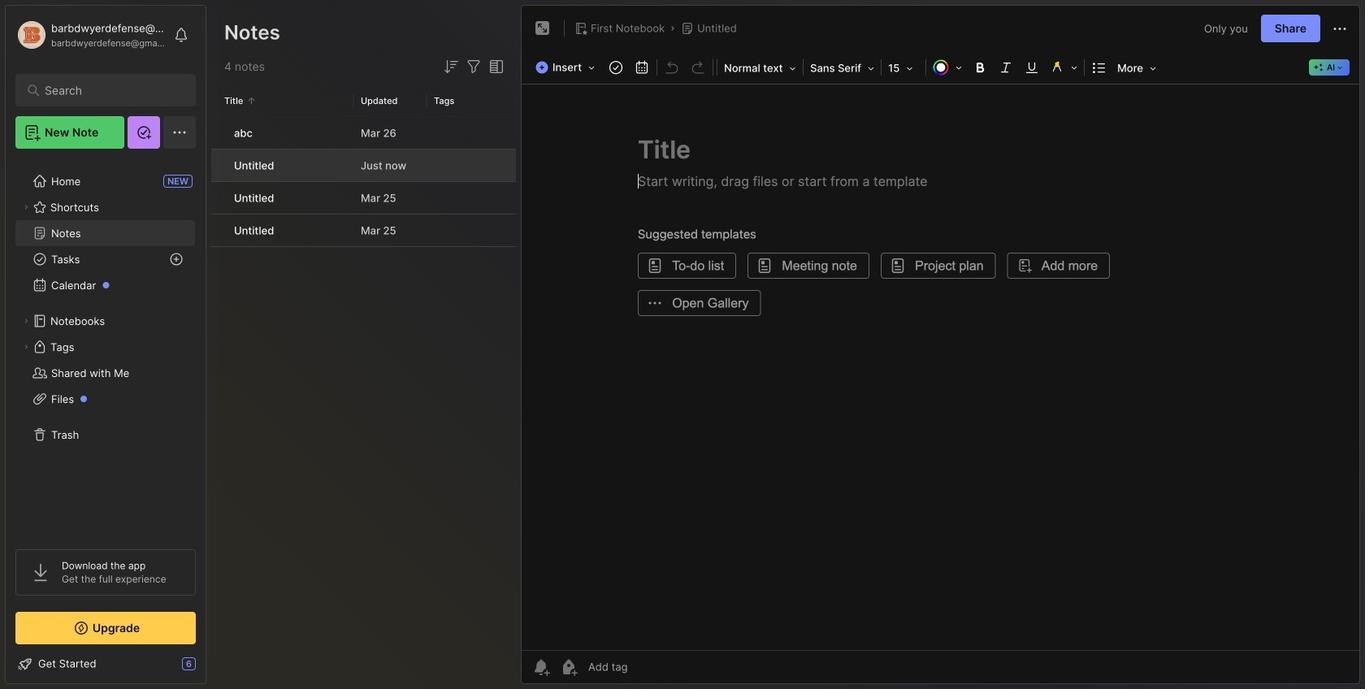 Task type: locate. For each thing, give the bounding box(es) containing it.
Sort options field
[[441, 57, 461, 76]]

row group
[[211, 117, 516, 248]]

Account field
[[15, 19, 166, 51]]

Add tag field
[[587, 660, 709, 674]]

bold image
[[969, 56, 992, 79]]

tree
[[6, 159, 206, 535]]

note window element
[[521, 5, 1361, 689]]

task image
[[605, 56, 628, 79]]

Insert field
[[532, 56, 603, 79]]

cell
[[211, 117, 224, 149], [211, 150, 224, 181], [211, 182, 224, 214], [211, 215, 224, 246]]

3 cell from the top
[[211, 182, 224, 214]]

2 cell from the top
[[211, 150, 224, 181]]

None search field
[[45, 80, 174, 100]]

italic image
[[995, 56, 1018, 79]]

calendar event image
[[631, 56, 654, 79]]

expand note image
[[533, 19, 553, 38]]

add filters image
[[464, 57, 484, 76]]

main element
[[0, 0, 211, 689]]

More actions field
[[1331, 18, 1350, 39]]

1 cell from the top
[[211, 117, 224, 149]]

none search field inside main element
[[45, 80, 174, 100]]

add a reminder image
[[532, 658, 551, 677]]

more actions image
[[1331, 19, 1350, 39]]

View options field
[[484, 57, 506, 76]]

4 cell from the top
[[211, 215, 224, 246]]



Task type: vqa. For each thing, say whether or not it's contained in the screenshot.
Outdent image at the right top of the page
no



Task type: describe. For each thing, give the bounding box(es) containing it.
Note Editor text field
[[522, 84, 1360, 650]]

More field
[[1113, 57, 1162, 80]]

Font size field
[[884, 57, 924, 80]]

tree inside main element
[[6, 159, 206, 535]]

expand tags image
[[21, 342, 31, 352]]

bulleted list image
[[1089, 56, 1111, 79]]

click to collapse image
[[205, 659, 217, 679]]

Add filters field
[[464, 57, 484, 76]]

Search text field
[[45, 83, 174, 98]]

underline image
[[1021, 56, 1044, 79]]

expand notebooks image
[[21, 316, 31, 326]]

add tag image
[[559, 658, 579, 677]]

Font color field
[[928, 56, 967, 79]]

Help and Learning task checklist field
[[6, 651, 206, 677]]

Heading level field
[[720, 57, 802, 80]]

Highlight field
[[1045, 56, 1083, 79]]

Font family field
[[806, 57, 880, 80]]



